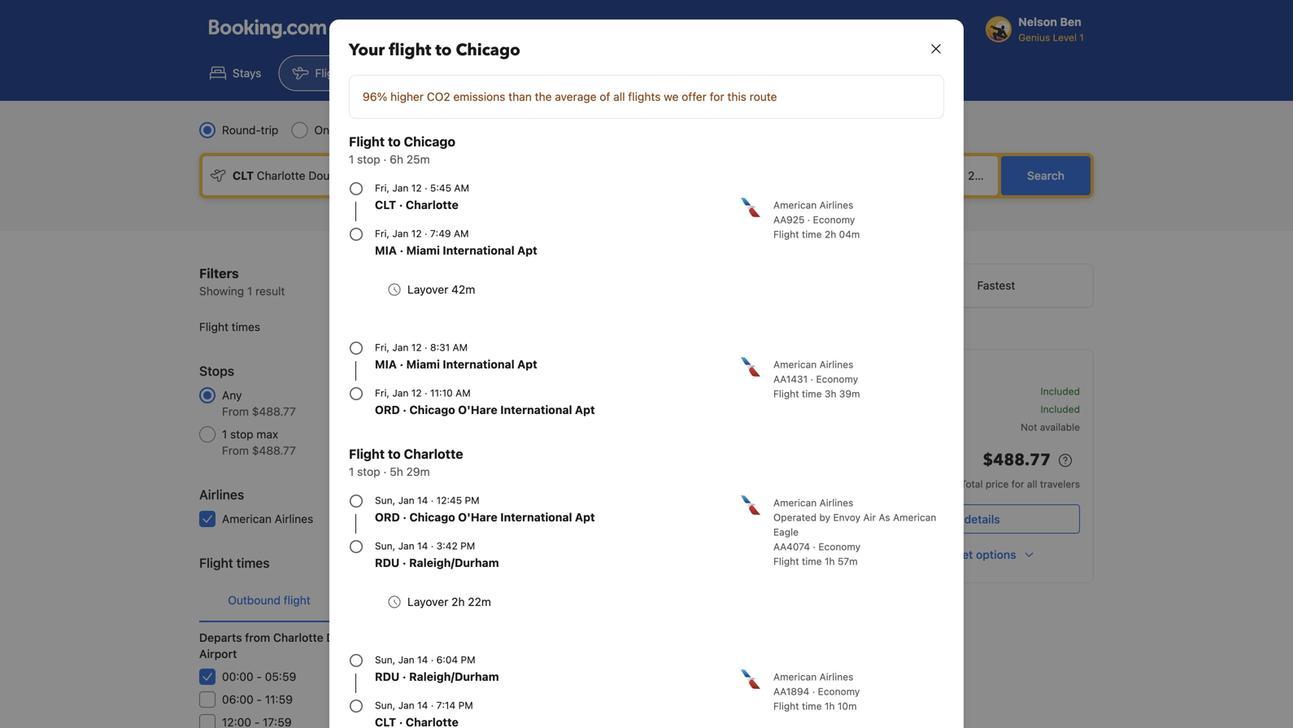 Task type: vqa. For each thing, say whether or not it's contained in the screenshot.
the bottommost 1 Personal Item Fits Under The Seat In Front Of You
no



Task type: locate. For each thing, give the bounding box(es) containing it.
fri, for fri, jan 12 · 7:49 am mia · miami international apt
[[375, 228, 390, 239]]

0 vertical spatial to
[[435, 39, 452, 61]]

envoy
[[669, 485, 697, 496], [833, 512, 861, 523]]

your flight to chicago
[[349, 39, 520, 61]]

11:10 inside the fri, jan 12 · 11:10 am ord · chicago o'hare international apt
[[430, 387, 453, 399]]

miami
[[406, 244, 440, 257], [406, 358, 440, 371]]

travelers
[[1040, 478, 1080, 490]]

ord up flight to charlotte 1 stop · 5h 29m
[[375, 403, 400, 416]]

2 time from the top
[[802, 388, 822, 399]]

0 vertical spatial 1h
[[825, 556, 835, 567]]

jan inside 11:10 am ord . jan 12
[[799, 384, 816, 395]]

1 vertical spatial flight times
[[199, 555, 270, 571]]

1 vertical spatial american airlines image
[[741, 495, 761, 515]]

for left this
[[710, 90, 724, 103]]

1 vertical spatial o'hare
[[458, 510, 498, 524]]

international inside the fri, jan 12 · 11:10 am ord · chicago o'hare international apt
[[500, 403, 572, 416]]

by for operated
[[655, 485, 666, 496]]

14 left 6:04 at bottom
[[417, 654, 428, 665]]

1 horizontal spatial envoy
[[833, 512, 861, 523]]

by inside american airlines operated by envoy air as american eagle aa4074 · economy flight time 1h 57m
[[820, 512, 831, 523]]

0 vertical spatial -
[[257, 670, 262, 683]]

12 left the 7:49
[[411, 228, 422, 239]]

1 horizontal spatial air
[[863, 512, 876, 523]]

rdu inside sun, jan 14 · 3:42 pm rdu · raleigh/durham
[[375, 556, 400, 569]]

1 horizontal spatial as
[[879, 512, 890, 523]]

3 fri, from the top
[[375, 342, 390, 353]]

not
[[1021, 421, 1038, 433]]

1 down way on the top left
[[349, 153, 354, 166]]

flight times down showing
[[199, 320, 260, 334]]

international
[[443, 244, 515, 257], [443, 358, 515, 371], [500, 403, 572, 416], [500, 510, 572, 524], [373, 631, 441, 644]]

12 left the 771 on the bottom of page
[[411, 387, 422, 399]]

than
[[509, 90, 532, 103]]

1 rdu from the top
[[375, 556, 400, 569]]

0 vertical spatial stop
[[357, 153, 380, 166]]

o'hare down 12:45
[[458, 510, 498, 524]]

time inside "american airlines aa1894 · economy flight time 1h 10m"
[[802, 700, 822, 712]]

0 vertical spatial layover
[[408, 283, 448, 296]]

am right 5:45
[[454, 182, 469, 194]]

14 left the 7:14 in the left of the page
[[417, 700, 428, 711]]

1h inside american airlines operated by envoy air as american eagle aa4074 · economy flight time 1h 57m
[[825, 556, 835, 567]]

$488.77 region
[[856, 447, 1080, 477]]

fri, left 8:31
[[375, 342, 390, 353]]

1 vertical spatial miami
[[406, 358, 440, 371]]

0 vertical spatial american airlines image
[[741, 198, 761, 217]]

airport up route
[[753, 66, 790, 80]]

jan left '3:42'
[[398, 540, 415, 552]]

ord inside sun, jan 14 · 12:45 pm ord · chicago o'hare international apt
[[375, 510, 400, 524]]

2 raleigh/durham from the top
[[409, 670, 499, 683]]

jan down "fri, jan 12 · 8:31 am mia · miami international apt" at the left of the page
[[392, 387, 409, 399]]

chicago down "fri, jan 12 · 8:31 am mia · miami international apt" at the left of the page
[[409, 403, 455, 416]]

economy inside american airlines aa925 · economy flight time 2h 04m
[[813, 214, 855, 225]]

reset button
[[449, 553, 479, 569]]

1 14 from the top
[[417, 495, 428, 506]]

$488.77 up max
[[252, 405, 296, 418]]

fri, inside fri, jan 12 · 7:49 am mia · miami international apt
[[375, 228, 390, 239]]

0 vertical spatial air
[[699, 485, 712, 496]]

all left travelers
[[1027, 478, 1038, 490]]

sun, left the 7:14 in the left of the page
[[375, 700, 396, 711]]

offer
[[682, 90, 707, 103]]

time down aa1894
[[802, 700, 822, 712]]

departs
[[199, 631, 242, 644]]

12 inside "fri, jan 12 · 8:31 am mia · miami international apt"
[[411, 342, 422, 353]]

envoy inside american airlines operated by envoy air as american eagle aa4074 · economy flight time 1h 57m
[[833, 512, 861, 523]]

1 miami from the top
[[406, 244, 440, 257]]

1 horizontal spatial by
[[820, 512, 831, 523]]

available
[[1040, 421, 1080, 433]]

1 o'hare from the top
[[458, 403, 498, 416]]

1 layover from the top
[[408, 283, 448, 296]]

eagle
[[775, 485, 800, 496], [774, 526, 799, 538]]

return
[[377, 593, 412, 607]]

2 miami from the top
[[406, 358, 440, 371]]

miami inside fri, jan 12 · 7:49 am mia · miami international apt
[[406, 244, 440, 257]]

fastest
[[977, 279, 1016, 292]]

from down any from $488.77
[[222, 444, 249, 457]]

o'hare down the 771 on the bottom of page
[[458, 403, 498, 416]]

jan inside "fri, jan 12 · 8:31 am mia · miami international apt"
[[392, 342, 409, 353]]

o'hare inside the fri, jan 12 · 11:10 am ord · chicago o'hare international apt
[[458, 403, 498, 416]]

eagle up aa4074 at the bottom of page
[[774, 526, 799, 538]]

stop for flight to charlotte
[[357, 465, 380, 478]]

aa1431
[[774, 373, 808, 385]]

$488.77 down max
[[252, 444, 296, 457]]

by
[[655, 485, 666, 496], [820, 512, 831, 523]]

charlotte inside departs from charlotte douglas international airport
[[273, 631, 323, 644]]

pm up 'reset'
[[460, 540, 475, 552]]

1 vertical spatial 11:10
[[430, 387, 453, 399]]

jan inside the fri, jan 12 · 11:10 am ord · chicago o'hare international apt
[[392, 387, 409, 399]]

round-
[[222, 123, 261, 137]]

$488.77 inside any from $488.77
[[252, 405, 296, 418]]

1 vertical spatial mia
[[375, 358, 397, 371]]

4 time from the top
[[802, 700, 822, 712]]

charlotte for to
[[404, 446, 463, 462]]

jan for sun, jan 14 · 12:45 pm ord · chicago o'hare international apt
[[398, 495, 415, 506]]

am right 8:31
[[453, 342, 468, 353]]

fri, jan 12 · 7:49 am mia · miami international apt
[[375, 228, 537, 257]]

1 fri, from the top
[[375, 182, 390, 194]]

0 horizontal spatial by
[[655, 485, 666, 496]]

$488.77 inside region
[[983, 449, 1051, 471]]

1 horizontal spatial 2h
[[825, 229, 836, 240]]

pm inside sun, jan 14 · 12:45 pm ord · chicago o'hare international apt
[[465, 495, 480, 506]]

1h left 57m
[[825, 556, 835, 567]]

1 vertical spatial -
[[257, 693, 262, 706]]

jan up clt
[[392, 182, 409, 194]]

layover down sun, jan 14 · 3:42 pm rdu · raleigh/durham at bottom left
[[408, 595, 448, 608]]

3:42
[[437, 540, 458, 552]]

apt inside fri, jan 12 · 7:49 am mia · miami international apt
[[517, 244, 537, 257]]

fri, for fri, jan 12 · 11:10 am ord · chicago o'hare international apt
[[375, 387, 390, 399]]

flight inside return flight button
[[415, 593, 442, 607]]

4 14 from the top
[[417, 700, 428, 711]]

sun, jan 14 · 3:42 pm rdu · raleigh/durham
[[375, 540, 499, 569]]

sun, up return
[[375, 540, 396, 552]]

am for fri, jan 12 · 5:45 am clt · charlotte
[[454, 182, 469, 194]]

1 - from the top
[[257, 670, 262, 683]]

jan inside sun, jan 14 · 12:45 pm ord · chicago o'hare international apt
[[398, 495, 415, 506]]

1 vertical spatial by
[[820, 512, 831, 523]]

2 vertical spatial stop
[[357, 465, 380, 478]]

to up 6h
[[388, 134, 401, 149]]

1 vertical spatial all
[[1027, 478, 1038, 490]]

international inside "fri, jan 12 · 8:31 am mia · miami international apt"
[[443, 358, 515, 371]]

pm inside sun, jan 14 · 3:42 pm rdu · raleigh/durham
[[460, 540, 475, 552]]

0 horizontal spatial envoy
[[669, 485, 697, 496]]

raleigh/durham inside sun, jan 14 · 3:42 pm rdu · raleigh/durham
[[409, 556, 499, 569]]

sun, for sun, jan 14 · 6:04 pm rdu · raleigh/durham
[[375, 654, 396, 665]]

2 o'hare from the top
[[458, 510, 498, 524]]

flight
[[389, 39, 431, 61], [284, 593, 311, 607], [415, 593, 442, 607]]

stop left 5h
[[357, 465, 380, 478]]

airport down departs at the left of page
[[199, 647, 237, 661]]

5:45
[[430, 182, 452, 194]]

pm for sun, jan 14 · 12:45 pm ord · chicago o'hare international apt
[[465, 495, 480, 506]]

fri, down clt
[[375, 228, 390, 239]]

flight inside american airlines aa925 · economy flight time 2h 04m
[[774, 229, 799, 240]]

jan left 6:04 at bottom
[[398, 654, 415, 665]]

trip
[[261, 123, 279, 137]]

jan left the 7:14 in the left of the page
[[398, 700, 415, 711]]

2 mia from the top
[[375, 358, 397, 371]]

jan left 8:31
[[392, 342, 409, 353]]

air right operated on the bottom right of page
[[863, 512, 876, 523]]

11:10 up the .
[[773, 365, 805, 380]]

14 inside sun, jan 14 · 3:42 pm rdu · raleigh/durham
[[417, 540, 428, 552]]

stays
[[233, 66, 261, 80]]

american airlines
[[525, 411, 606, 422], [222, 512, 313, 525]]

2h inside american airlines aa925 · economy flight time 2h 04m
[[825, 229, 836, 240]]

pm for sun, jan 14 · 6:04 pm rdu · raleigh/durham
[[461, 654, 476, 665]]

mia inside "fri, jan 12 · 8:31 am mia · miami international apt"
[[375, 358, 397, 371]]

flight for outbound
[[284, 593, 311, 607]]

eagle inside american airlines operated by envoy air as american eagle aa4074 · economy flight time 1h 57m
[[774, 526, 799, 538]]

flight inside "american airlines aa1894 · economy flight time 1h 10m"
[[774, 700, 799, 712]]

0 vertical spatial for
[[710, 90, 724, 103]]

american airlines image
[[741, 198, 761, 217], [741, 495, 761, 515], [741, 669, 761, 689]]

as for operated
[[879, 512, 890, 523]]

all inside your flight to chicago dialog
[[613, 90, 625, 103]]

layover
[[408, 283, 448, 296], [408, 595, 448, 608]]

envoy for operated
[[833, 512, 861, 523]]

0 vertical spatial rdu
[[375, 556, 400, 569]]

0 vertical spatial all
[[613, 90, 625, 103]]

economy inside american airlines aa1431 · economy flight time 3h 39m
[[816, 373, 858, 385]]

1 included from the top
[[1041, 386, 1080, 397]]

0 vertical spatial 2h
[[825, 229, 836, 240]]

stop
[[357, 153, 380, 166], [230, 427, 253, 441], [357, 465, 380, 478]]

2 sun, from the top
[[375, 540, 396, 552]]

0 vertical spatial eagle
[[775, 485, 800, 496]]

time down aa4074 at the bottom of page
[[802, 556, 822, 567]]

time
[[802, 229, 822, 240], [802, 388, 822, 399], [802, 556, 822, 567], [802, 700, 822, 712]]

2 rdu from the top
[[375, 670, 400, 683]]

1 vertical spatial from
[[222, 444, 249, 457]]

apt inside the fri, jan 12 · 11:10 am ord · chicago o'hare international apt
[[575, 403, 595, 416]]

to
[[435, 39, 452, 61], [388, 134, 401, 149], [388, 446, 401, 462]]

1 down any
[[222, 427, 227, 441]]

to up 5h
[[388, 446, 401, 462]]

flight inside flight to charlotte 1 stop · 5h 29m
[[349, 446, 385, 462]]

2h left 22m
[[452, 595, 465, 608]]

am right the 7:49
[[454, 228, 469, 239]]

1 vertical spatial 2h
[[452, 595, 465, 608]]

14 left 12:45
[[417, 495, 428, 506]]

miami inside "fri, jan 12 · 8:31 am mia · miami international apt"
[[406, 358, 440, 371]]

3 sun, from the top
[[375, 654, 396, 665]]

0 vertical spatial 11:10
[[773, 365, 805, 380]]

am for fri, jan 12 · 11:10 am ord · chicago o'hare international apt
[[456, 387, 471, 399]]

12 inside fri, jan 12 · 7:49 am mia · miami international apt
[[411, 228, 422, 239]]

american airlines up "airlines,"
[[525, 411, 606, 422]]

0 vertical spatial american airlines
[[525, 411, 606, 422]]

chicago down 12:45
[[409, 510, 455, 524]]

time right the .
[[802, 388, 822, 399]]

12 left 39m
[[818, 384, 829, 395]]

by for operated
[[820, 512, 831, 523]]

to inside flight to chicago 1 stop · 6h 25m
[[388, 134, 401, 149]]

0 horizontal spatial air
[[699, 485, 712, 496]]

to up +
[[435, 39, 452, 61]]

chicago up 25m
[[404, 134, 456, 149]]

fri, inside fri, jan 12 · 5:45 am clt · charlotte
[[375, 182, 390, 194]]

american airlines image left aa925
[[741, 198, 761, 217]]

flight right return
[[415, 593, 442, 607]]

jan inside sun, jan 14 · 3:42 pm rdu · raleigh/durham
[[398, 540, 415, 552]]

1 time from the top
[[802, 229, 822, 240]]

1 vertical spatial for
[[1012, 478, 1025, 490]]

economy
[[813, 214, 855, 225], [816, 373, 858, 385], [819, 541, 861, 552], [818, 686, 860, 697]]

11:10
[[773, 365, 805, 380], [430, 387, 453, 399]]

0 horizontal spatial 11:10
[[430, 387, 453, 399]]

stop for flight to chicago
[[357, 153, 380, 166]]

economy inside american airlines operated by envoy air as american eagle aa4074 · economy flight time 1h 57m
[[819, 541, 861, 552]]

0 vertical spatial miami
[[406, 244, 440, 257]]

11:10 left the 771 on the bottom of page
[[430, 387, 453, 399]]

1 vertical spatial charlotte
[[404, 446, 463, 462]]

fri, up flight to charlotte 1 stop · 5h 29m
[[375, 387, 390, 399]]

57m
[[838, 556, 858, 567]]

2 flight times from the top
[[199, 555, 270, 571]]

airport taxis link
[[717, 55, 833, 91]]

pm right 6:04 at bottom
[[461, 654, 476, 665]]

booking.com logo image
[[209, 19, 326, 39], [209, 19, 326, 39]]

outbound flight button
[[199, 579, 339, 621]]

am inside "fri, jan 12 · 8:31 am mia · miami international apt"
[[453, 342, 468, 353]]

flight inside outbound flight button
[[284, 593, 311, 607]]

2 american airlines image from the top
[[741, 495, 761, 515]]

fri, up clt
[[375, 182, 390, 194]]

39m
[[839, 388, 860, 399]]

- left 05:59
[[257, 670, 262, 683]]

12 for fri, jan 12 · 11:10 am ord · chicago o'hare international apt
[[411, 387, 422, 399]]

+
[[436, 66, 443, 80]]

charlotte down 5:45
[[406, 198, 459, 211]]

stays link
[[196, 55, 275, 91]]

· inside american airlines aa925 · economy flight time 2h 04m
[[808, 214, 810, 225]]

am inside fri, jan 12 · 5:45 am clt · charlotte
[[454, 182, 469, 194]]

1 vertical spatial airport
[[199, 647, 237, 661]]

· inside american airlines operated by envoy air as american eagle aa4074 · economy flight time 1h 57m
[[813, 541, 816, 552]]

1 vertical spatial raleigh/durham
[[409, 670, 499, 683]]

flight for return
[[415, 593, 442, 607]]

0 vertical spatial flight times
[[199, 320, 260, 334]]

am up 3h
[[808, 365, 829, 380]]

economy for miami international apt
[[816, 373, 858, 385]]

sun, for sun, jan 14 · 3:42 pm rdu · raleigh/durham
[[375, 540, 396, 552]]

pm right 12:45
[[465, 495, 480, 506]]

jan inside fri, jan 12 · 5:45 am clt · charlotte
[[392, 182, 409, 194]]

am down "fri, jan 12 · 8:31 am mia · miami international apt" at the left of the page
[[456, 387, 471, 399]]

2 fri, from the top
[[375, 228, 390, 239]]

1 vertical spatial included
[[1041, 403, 1080, 415]]

0 horizontal spatial airport
[[199, 647, 237, 661]]

0 horizontal spatial as
[[715, 485, 726, 496]]

flight up flight + hotel
[[389, 39, 431, 61]]

1 vertical spatial 1h
[[825, 700, 835, 712]]

1h inside "american airlines aa1894 · economy flight time 1h 10m"
[[825, 700, 835, 712]]

14
[[417, 495, 428, 506], [417, 540, 428, 552], [417, 654, 428, 665], [417, 700, 428, 711]]

explore ticket options
[[900, 548, 1016, 561]]

explore
[[900, 548, 940, 561]]

airport
[[753, 66, 790, 80], [199, 647, 237, 661]]

sun, down 5h
[[375, 495, 396, 506]]

1 sun, from the top
[[375, 495, 396, 506]]

american airlines image for flight to chicago
[[741, 198, 761, 217]]

2 included from the top
[[1041, 403, 1080, 415]]

2 vertical spatial to
[[388, 446, 401, 462]]

stop left max
[[230, 427, 253, 441]]

1 vertical spatial to
[[388, 134, 401, 149]]

sun, inside sun, jan 14 · 3:42 pm rdu · raleigh/durham
[[375, 540, 396, 552]]

american airlines image for flight to charlotte
[[741, 495, 761, 515]]

as
[[715, 485, 726, 496], [879, 512, 890, 523]]

1 vertical spatial envoy
[[833, 512, 861, 523]]

12 for fri, jan 12 · 5:45 am clt · charlotte
[[411, 182, 422, 194]]

0 vertical spatial as
[[715, 485, 726, 496]]

raleigh/durham
[[409, 556, 499, 569], [409, 670, 499, 683]]

by right 'operated'
[[655, 485, 666, 496]]

times up outbound
[[236, 555, 270, 571]]

time inside american airlines aa1431 · economy flight time 3h 39m
[[802, 388, 822, 399]]

14 inside sun, jan 14 · 12:45 pm ord · chicago o'hare international apt
[[417, 495, 428, 506]]

pm for sun, jan 14 · 3:42 pm rdu · raleigh/durham
[[460, 540, 475, 552]]

miami down the 7:49
[[406, 244, 440, 257]]

1 vertical spatial times
[[236, 555, 270, 571]]

higher
[[391, 90, 424, 103]]

1 vertical spatial ord
[[375, 403, 400, 416]]

ord left the .
[[770, 384, 791, 395]]

stop left 6h
[[357, 153, 380, 166]]

2 vertical spatial charlotte
[[273, 631, 323, 644]]

0 horizontal spatial for
[[710, 90, 724, 103]]

1 vertical spatial air
[[863, 512, 876, 523]]

05:59
[[265, 670, 296, 683]]

4 sun, from the top
[[375, 700, 396, 711]]

1 vertical spatial rdu
[[375, 670, 400, 683]]

flight right outbound
[[284, 593, 311, 607]]

1 inside 1 stop max from $488.77
[[222, 427, 227, 441]]

14 for sun, jan 14 · 12:45 pm ord · chicago o'hare international apt
[[417, 495, 428, 506]]

douglas
[[326, 631, 370, 644]]

fri, inside the fri, jan 12 · 11:10 am ord · chicago o'hare international apt
[[375, 387, 390, 399]]

miami down 8:31
[[406, 358, 440, 371]]

charlotte inside fri, jan 12 · 5:45 am clt · charlotte
[[406, 198, 459, 211]]

layover left the 42m
[[408, 283, 448, 296]]

flight to charlotte 1 stop · 5h 29m
[[349, 446, 463, 478]]

price
[[986, 478, 1009, 490]]

0 vertical spatial envoy
[[669, 485, 697, 496]]

1 horizontal spatial 11:10
[[773, 365, 805, 380]]

economy up 04m
[[813, 214, 855, 225]]

96%
[[363, 90, 387, 103]]

eagle up operated on the bottom right of page
[[775, 485, 800, 496]]

jan for sun, jan 14 · 7:14 pm
[[398, 700, 415, 711]]

0 vertical spatial raleigh/durham
[[409, 556, 499, 569]]

all
[[613, 90, 625, 103], [1027, 478, 1038, 490]]

multi-city
[[397, 123, 447, 137]]

airlines inside american airlines aa925 · economy flight time 2h 04m
[[820, 199, 854, 211]]

3 14 from the top
[[417, 654, 428, 665]]

jan for fri, jan 12 · 11:10 am ord · chicago o'hare international apt
[[392, 387, 409, 399]]

2h left 04m
[[825, 229, 836, 240]]

aa1894
[[774, 686, 810, 697]]

jan
[[392, 182, 409, 194], [392, 228, 409, 239], [392, 342, 409, 353], [799, 384, 816, 395], [392, 387, 409, 399], [398, 495, 415, 506], [398, 540, 415, 552], [398, 654, 415, 665], [398, 700, 415, 711]]

pm right the 7:14 in the left of the page
[[458, 700, 473, 711]]

12 left 8:31
[[411, 342, 422, 353]]

am
[[454, 182, 469, 194], [454, 228, 469, 239], [453, 342, 468, 353], [808, 365, 829, 380], [456, 387, 471, 399]]

1 horizontal spatial american airlines
[[525, 411, 606, 422]]

0 vertical spatial charlotte
[[406, 198, 459, 211]]

1 horizontal spatial airport
[[753, 66, 790, 80]]

1h left 10m
[[825, 700, 835, 712]]

1 1h from the top
[[825, 556, 835, 567]]

00:00
[[222, 670, 254, 683]]

jan for fri, jan 12 · 8:31 am mia · miami international apt
[[392, 342, 409, 353]]

layover 2h 22m
[[408, 595, 491, 608]]

american airlines for showing 1 result
[[222, 512, 313, 525]]

1 vertical spatial layover
[[408, 595, 448, 608]]

am inside the fri, jan 12 · 11:10 am ord · chicago o'hare international apt
[[456, 387, 471, 399]]

1 vertical spatial stop
[[230, 427, 253, 441]]

from
[[222, 405, 249, 418], [222, 444, 249, 457]]

time down aa925
[[802, 229, 822, 240]]

0 vertical spatial by
[[655, 485, 666, 496]]

miami for fri, jan 12 · 8:31 am mia · miami international apt
[[406, 358, 440, 371]]

ord down 5h
[[375, 510, 400, 524]]

0 vertical spatial o'hare
[[458, 403, 498, 416]]

1 vertical spatial as
[[879, 512, 890, 523]]

4 fri, from the top
[[375, 387, 390, 399]]

04m
[[839, 229, 860, 240]]

charlotte right from
[[273, 631, 323, 644]]

0 vertical spatial included
[[1041, 386, 1080, 397]]

fare:
[[910, 364, 930, 376]]

air right 'operated'
[[699, 485, 712, 496]]

chicago
[[456, 39, 520, 61], [404, 134, 456, 149], [409, 403, 455, 416], [409, 510, 455, 524]]

pm inside sun, jan 14 · 6:04 pm rdu · raleigh/durham
[[461, 654, 476, 665]]

jan for fri, jan 12 · 5:45 am clt · charlotte
[[392, 182, 409, 194]]

times down result on the left
[[232, 320, 260, 334]]

2h
[[825, 229, 836, 240], [452, 595, 465, 608]]

0 vertical spatial from
[[222, 405, 249, 418]]

o'hare inside sun, jan 14 · 12:45 pm ord · chicago o'hare international apt
[[458, 510, 498, 524]]

0 horizontal spatial american airlines
[[222, 512, 313, 525]]

for
[[710, 90, 724, 103], [1012, 478, 1025, 490]]

jan right the .
[[799, 384, 816, 395]]

for right price
[[1012, 478, 1025, 490]]

- left 11:59
[[257, 693, 262, 706]]

12 inside fri, jan 12 · 5:45 am clt · charlotte
[[411, 182, 422, 194]]

stop inside flight to charlotte 1 stop · 5h 29m
[[357, 465, 380, 478]]

sun, up sun, jan 14 · 7:14 pm
[[375, 654, 396, 665]]

12 left 5:45
[[411, 182, 422, 194]]

.
[[794, 381, 796, 392]]

raleigh/durham for sun, jan 14 · 3:42 pm rdu · raleigh/durham
[[409, 556, 499, 569]]

am for fri, jan 12 · 8:31 am mia · miami international apt
[[453, 342, 468, 353]]

· inside "american airlines aa1894 · economy flight time 1h 10m"
[[812, 686, 815, 697]]

mia inside fri, jan 12 · 7:49 am mia · miami international apt
[[375, 244, 397, 257]]

international inside sun, jan 14 · 12:45 pm ord · chicago o'hare international apt
[[500, 510, 572, 524]]

1 vertical spatial american airlines
[[222, 512, 313, 525]]

apt inside sun, jan 14 · 12:45 pm ord · chicago o'hare international apt
[[575, 510, 595, 524]]

charlotte inside flight to charlotte 1 stop · 5h 29m
[[404, 446, 463, 462]]

14 for sun, jan 14 · 6:04 pm rdu · raleigh/durham
[[417, 654, 428, 665]]

2 from from the top
[[222, 444, 249, 457]]

1 raleigh/durham from the top
[[409, 556, 499, 569]]

american airlines, operated by envoy air as american eagle
[[525, 485, 800, 496]]

2 - from the top
[[257, 693, 262, 706]]

to for chicago
[[388, 134, 401, 149]]

sun, for sun, jan 14 · 12:45 pm ord · chicago o'hare international apt
[[375, 495, 396, 506]]

1 left result on the left
[[247, 284, 252, 298]]

flight inside american airlines operated by envoy air as american eagle aa4074 · economy flight time 1h 57m
[[774, 556, 799, 567]]

economy inside "american airlines aa1894 · economy flight time 1h 10m"
[[818, 686, 860, 697]]

from down any
[[222, 405, 249, 418]]

air inside american airlines operated by envoy air as american eagle aa4074 · economy flight time 1h 57m
[[863, 512, 876, 523]]

flight times up outbound
[[199, 555, 270, 571]]

1 from from the top
[[222, 405, 249, 418]]

cabin
[[880, 364, 907, 376]]

0 vertical spatial mia
[[375, 244, 397, 257]]

jan for fri, jan 12 · 7:49 am mia · miami international apt
[[392, 228, 409, 239]]

included
[[1041, 386, 1080, 397], [1041, 403, 1080, 415]]

fri, inside "fri, jan 12 · 8:31 am mia · miami international apt"
[[375, 342, 390, 353]]

mia for fri, jan 12 · 7:49 am mia · miami international apt
[[375, 244, 397, 257]]

miami for fri, jan 12 · 7:49 am mia · miami international apt
[[406, 244, 440, 257]]

14 left '3:42'
[[417, 540, 428, 552]]

mia for fri, jan 12 · 8:31 am mia · miami international apt
[[375, 358, 397, 371]]

airport taxis
[[753, 66, 819, 80]]

total price for all travelers
[[961, 478, 1080, 490]]

1 mia from the top
[[375, 244, 397, 257]]

1 vertical spatial eagle
[[774, 526, 799, 538]]

all right of
[[613, 90, 625, 103]]

3 time from the top
[[802, 556, 822, 567]]

economy up 3h
[[816, 373, 858, 385]]

charlotte up the 29m at the left of page
[[404, 446, 463, 462]]

sun, inside sun, jan 14 · 6:04 pm rdu · raleigh/durham
[[375, 654, 396, 665]]

2 14 from the top
[[417, 540, 428, 552]]

1 american airlines image from the top
[[741, 198, 761, 217]]

2 layover from the top
[[408, 595, 448, 608]]

economy up 57m
[[819, 541, 861, 552]]

mia
[[375, 244, 397, 257], [375, 358, 397, 371]]

tab list
[[199, 579, 479, 623]]

layover for charlotte
[[408, 595, 448, 608]]

stop inside flight to chicago 1 stop · 6h 25m
[[357, 153, 380, 166]]

envoy right 'operated'
[[669, 485, 697, 496]]

flight
[[404, 66, 433, 80], [349, 134, 385, 149], [774, 229, 799, 240], [199, 320, 229, 334], [774, 388, 799, 399], [349, 446, 385, 462], [199, 555, 233, 571], [774, 556, 799, 567], [774, 700, 799, 712]]

2 vertical spatial ord
[[375, 510, 400, 524]]

jan inside sun, jan 14 · 6:04 pm rdu · raleigh/durham
[[398, 654, 415, 665]]

2 vertical spatial american airlines image
[[741, 669, 761, 689]]

1 horizontal spatial all
[[1027, 478, 1038, 490]]

0 horizontal spatial all
[[613, 90, 625, 103]]

layover for chicago
[[408, 283, 448, 296]]

1 left 5h
[[349, 465, 354, 478]]

0 vertical spatial airport
[[753, 66, 790, 80]]

jan down 5h
[[398, 495, 415, 506]]

time inside american airlines aa925 · economy flight time 2h 04m
[[802, 229, 822, 240]]

2 1h from the top
[[825, 700, 835, 712]]

0 vertical spatial ord
[[770, 384, 791, 395]]



Task type: describe. For each thing, give the bounding box(es) containing it.
1 horizontal spatial for
[[1012, 478, 1025, 490]]

departs from charlotte douglas international airport
[[199, 631, 441, 661]]

american inside american airlines aa1431 · economy flight time 3h 39m
[[774, 359, 817, 370]]

view details button
[[856, 504, 1080, 534]]

fri, jan 12 · 11:10 am ord · chicago o'hare international apt
[[375, 387, 595, 416]]

airlines inside american airlines operated by envoy air as american eagle aa4074 · economy flight time 1h 57m
[[820, 497, 854, 508]]

this
[[728, 90, 747, 103]]

flight inside flight to chicago 1 stop · 6h 25m
[[349, 134, 385, 149]]

fastest button
[[900, 264, 1093, 307]]

ord for sun, jan 14 · 12:45 pm ord · chicago o'hare international apt
[[375, 510, 400, 524]]

pm for sun, jan 14 · 7:14 pm
[[458, 700, 473, 711]]

hotel
[[446, 66, 474, 80]]

options
[[976, 548, 1016, 561]]

flights
[[628, 90, 661, 103]]

main cabin fare:
[[856, 364, 930, 376]]

city
[[428, 123, 447, 137]]

chicago up hotel at the top
[[456, 39, 520, 61]]

fri, for fri, jan 12 · 5:45 am clt · charlotte
[[375, 182, 390, 194]]

international inside fri, jan 12 · 7:49 am mia · miami international apt
[[443, 244, 515, 257]]

air for operated
[[863, 512, 876, 523]]

rentals
[[549, 66, 588, 80]]

your
[[349, 39, 385, 61]]

flights
[[315, 66, 350, 80]]

details
[[964, 512, 1000, 526]]

1 inside filters showing 1 result
[[247, 284, 252, 298]]

319
[[460, 693, 479, 706]]

result
[[255, 284, 285, 298]]

· inside american airlines aa1431 · economy flight time 3h 39m
[[811, 373, 814, 385]]

fri, for fri, jan 12 · 8:31 am mia · miami international apt
[[375, 342, 390, 353]]

eagle for american airlines operated by envoy air as american eagle aa4074 · economy flight time 1h 57m
[[774, 526, 799, 538]]

not available
[[1021, 421, 1080, 433]]

return flight
[[377, 593, 442, 607]]

stop inside 1 stop max from $488.77
[[230, 427, 253, 441]]

clt
[[375, 198, 396, 211]]

1 flight times from the top
[[199, 320, 260, 334]]

american airlines operated by envoy air as american eagle aa4074 · economy flight time 1h 57m
[[774, 497, 937, 567]]

eagle for american airlines, operated by envoy air as american eagle
[[775, 485, 800, 496]]

to for charlotte
[[388, 446, 401, 462]]

charlotte for from
[[273, 631, 323, 644]]

rdu for sun, jan 14 · 6:04 pm rdu · raleigh/durham
[[375, 670, 400, 683]]

american airlines aa1431 · economy flight time 3h 39m
[[774, 359, 860, 399]]

we
[[664, 90, 679, 103]]

time for miami international apt
[[802, 388, 822, 399]]

rdu for sun, jan 14 · 3:42 pm rdu · raleigh/durham
[[375, 556, 400, 569]]

1 inside flight to charlotte 1 stop · 5h 29m
[[349, 465, 354, 478]]

14 for sun, jan 14 · 7:14 pm
[[417, 700, 428, 711]]

00:00 - 05:59
[[222, 670, 296, 683]]

aa925
[[774, 214, 805, 225]]

operated
[[774, 512, 817, 523]]

6h
[[390, 153, 403, 166]]

outbound
[[228, 593, 281, 607]]

airport inside departs from charlotte douglas international airport
[[199, 647, 237, 661]]

- for 06:00
[[257, 693, 262, 706]]

sun, for sun, jan 14 · 7:14 pm
[[375, 700, 396, 711]]

96% higher co2 emissions than the average of all flights we offer for this route
[[363, 90, 777, 103]]

view
[[935, 512, 962, 526]]

chicago inside sun, jan 14 · 12:45 pm ord · chicago o'hare international apt
[[409, 510, 455, 524]]

o'hare for sun, jan 14 · 12:45 pm ord · chicago o'hare international apt
[[458, 510, 498, 524]]

envoy for operated
[[669, 485, 697, 496]]

the
[[535, 90, 552, 103]]

1 stop max from $488.77
[[222, 427, 296, 457]]

3 american airlines image from the top
[[741, 669, 761, 689]]

sun, jan 14 · 7:14 pm
[[375, 700, 473, 711]]

airlines inside "american airlines aa1894 · economy flight time 1h 10m"
[[820, 671, 854, 682]]

from inside any from $488.77
[[222, 405, 249, 418]]

am inside 11:10 am ord . jan 12
[[808, 365, 829, 380]]

- for 00:00
[[257, 670, 262, 683]]

12 inside 11:10 am ord . jan 12
[[818, 384, 829, 395]]

car
[[528, 66, 546, 80]]

0 horizontal spatial 2h
[[452, 595, 465, 608]]

air for operated
[[699, 485, 712, 496]]

american airlines for flight times
[[525, 411, 606, 422]]

main
[[856, 364, 878, 376]]

11:59
[[265, 693, 293, 706]]

flight for your
[[389, 39, 431, 61]]

as for operated
[[715, 485, 726, 496]]

airlines inside american airlines aa1431 · economy flight time 3h 39m
[[820, 359, 854, 370]]

showing
[[199, 284, 244, 298]]

for inside your flight to chicago dialog
[[710, 90, 724, 103]]

7:49
[[430, 228, 451, 239]]

one-way
[[314, 123, 362, 137]]

way
[[341, 123, 362, 137]]

raleigh/durham for sun, jan 14 · 6:04 pm rdu · raleigh/durham
[[409, 670, 499, 683]]

car rentals link
[[491, 55, 602, 91]]

flight + hotel
[[404, 66, 474, 80]]

car rentals
[[528, 66, 588, 80]]

1 up 'reset'
[[474, 512, 479, 525]]

fri, jan 12 · 5:45 am clt · charlotte
[[375, 182, 469, 211]]

1 up 319 at the bottom left of page
[[474, 670, 479, 683]]

chicago inside the fri, jan 12 · 11:10 am ord · chicago o'hare international apt
[[409, 403, 455, 416]]

american inside american airlines aa925 · economy flight time 2h 04m
[[774, 199, 817, 211]]

american inside "american airlines aa1894 · economy flight time 1h 10m"
[[774, 671, 817, 682]]

return flight button
[[339, 579, 479, 621]]

12 for fri, jan 12 · 8:31 am mia · miami international apt
[[411, 342, 422, 353]]

$488.77 inside 1 stop max from $488.77
[[252, 444, 296, 457]]

11:10 am ord . jan 12
[[770, 365, 829, 395]]

jan for sun, jan 14 · 3:42 pm rdu · raleigh/durham
[[398, 540, 415, 552]]

3h
[[825, 388, 837, 399]]

29m
[[406, 465, 430, 478]]

14 for sun, jan 14 · 3:42 pm rdu · raleigh/durham
[[417, 540, 428, 552]]

emissions
[[453, 90, 506, 103]]

· inside flight to chicago 1 stop · 6h 25m
[[383, 153, 387, 166]]

international inside departs from charlotte douglas international airport
[[373, 631, 441, 644]]

multi-
[[397, 123, 428, 137]]

outbound flight
[[228, 593, 311, 607]]

ord inside 11:10 am ord . jan 12
[[770, 384, 791, 395]]

operated
[[611, 485, 653, 496]]

your flight to chicago dialog
[[310, 0, 983, 728]]

economy for raleigh/durham
[[818, 686, 860, 697]]

o'hare for fri, jan 12 · 11:10 am ord · chicago o'hare international apt
[[458, 403, 498, 416]]

sun, jan 14 · 12:45 pm ord · chicago o'hare international apt
[[375, 495, 595, 524]]

fri, jan 12 · 8:31 am mia · miami international apt
[[375, 342, 537, 371]]

american airlines aa925 · economy flight time 2h 04m
[[774, 199, 860, 240]]

total
[[961, 478, 983, 490]]

tab list containing outbound flight
[[199, 579, 479, 623]]

stops
[[199, 363, 234, 379]]

attractions link
[[605, 55, 714, 91]]

11:10 inside 11:10 am ord . jan 12
[[773, 365, 805, 380]]

8:31
[[430, 342, 450, 353]]

5h
[[390, 465, 403, 478]]

ord for fri, jan 12 · 11:10 am ord · chicago o'hare international apt
[[375, 403, 400, 416]]

06:00 - 11:59
[[222, 693, 293, 706]]

time inside american airlines operated by envoy air as american eagle aa4074 · economy flight time 1h 57m
[[802, 556, 822, 567]]

sun, jan 14 · 6:04 pm rdu · raleigh/durham
[[375, 654, 499, 683]]

06:00
[[222, 693, 254, 706]]

22m
[[468, 595, 491, 608]]

chicago inside flight to chicago 1 stop · 6h 25m
[[404, 134, 456, 149]]

reset
[[449, 554, 479, 568]]

any
[[222, 388, 242, 402]]

time for charlotte
[[802, 229, 822, 240]]

12 for fri, jan 12 · 7:49 am mia · miami international apt
[[411, 228, 422, 239]]

apt inside "fri, jan 12 · 8:31 am mia · miami international apt"
[[517, 358, 537, 371]]

american airlines aa1894 · economy flight time 1h 10m
[[774, 671, 860, 712]]

1 inside flight to chicago 1 stop · 6h 25m
[[349, 153, 354, 166]]

· inside flight to charlotte 1 stop · 5h 29m
[[383, 465, 387, 478]]

filters showing 1 result
[[199, 266, 285, 298]]

6:04
[[437, 654, 458, 665]]

flights link
[[279, 55, 364, 91]]

am for fri, jan 12 · 7:49 am mia · miami international apt
[[454, 228, 469, 239]]

search button
[[1001, 156, 1091, 195]]

co2
[[427, 90, 450, 103]]

0 vertical spatial times
[[232, 320, 260, 334]]

flight inside american airlines aa1431 · economy flight time 3h 39m
[[774, 388, 799, 399]]

economy for charlotte
[[813, 214, 855, 225]]

from inside 1 stop max from $488.77
[[222, 444, 249, 457]]

round-trip
[[222, 123, 279, 137]]

10m
[[838, 700, 857, 712]]

american airlines image
[[741, 357, 761, 377]]

time for raleigh/durham
[[802, 700, 822, 712]]

aa4074
[[774, 541, 810, 552]]

average
[[555, 90, 597, 103]]

jan for sun, jan 14 · 6:04 pm rdu · raleigh/durham
[[398, 654, 415, 665]]

filters
[[199, 266, 239, 281]]

12:45
[[437, 495, 462, 506]]



